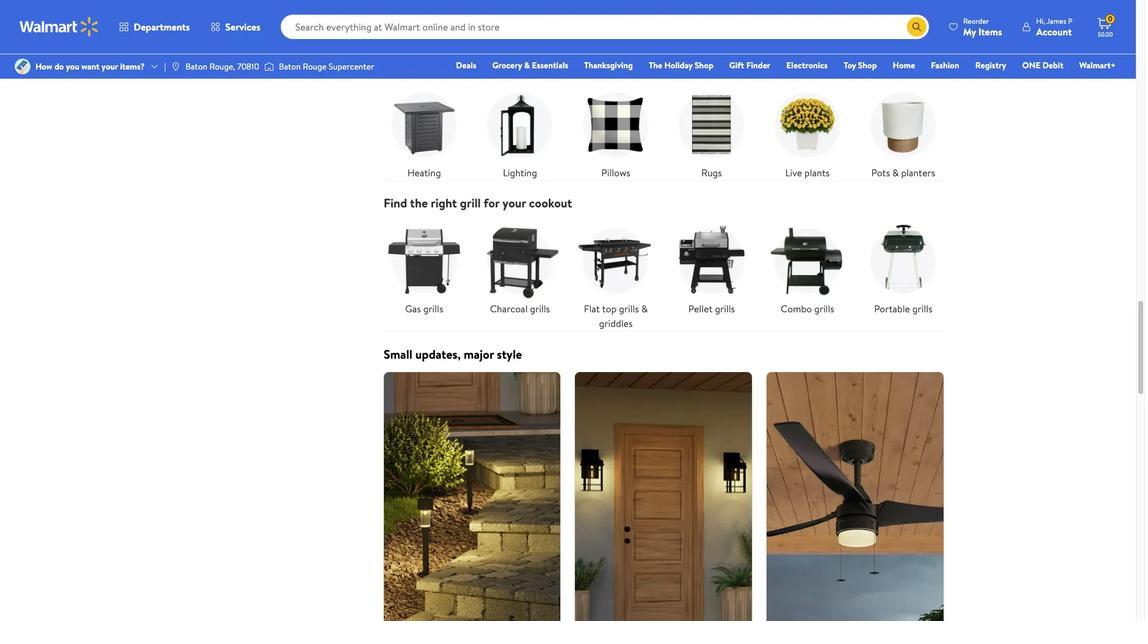 Task type: describe. For each thing, give the bounding box(es) containing it.
pillows link
[[575, 84, 656, 180]]

combo grills
[[781, 302, 834, 316]]

& left more
[[465, 59, 474, 75]]

live
[[785, 166, 802, 180]]

gift
[[729, 59, 744, 71]]

grills for gas grills
[[423, 302, 443, 316]]

shop inside "toy shop" link
[[858, 59, 877, 71]]

0
[[1108, 14, 1113, 24]]

deals link
[[451, 59, 482, 72]]

electronics link
[[781, 59, 833, 72]]

search icon image
[[912, 22, 922, 32]]

for
[[484, 195, 500, 211]]

reorder my items
[[963, 16, 1002, 38]]

registry link
[[970, 59, 1012, 72]]

1 vertical spatial your
[[502, 195, 526, 211]]

gift finder link
[[724, 59, 776, 72]]

pellet grills
[[688, 302, 735, 316]]

2 product group from the left
[[479, 0, 556, 39]]

holiday
[[664, 59, 693, 71]]

& right pots
[[892, 166, 899, 180]]

list for find the right grill for your cookout
[[376, 211, 951, 331]]

toy shop link
[[838, 59, 882, 72]]

pots & planters
[[871, 166, 935, 180]]

pellet
[[688, 302, 713, 316]]

pellet grills link
[[671, 220, 752, 316]]

hi,
[[1036, 16, 1045, 26]]

hi, james p account
[[1036, 16, 1072, 38]]

 image for baton rouge, 70810
[[171, 62, 181, 71]]

lighting link
[[479, 84, 561, 180]]

outdoor decor & more
[[384, 59, 504, 75]]

the
[[649, 59, 662, 71]]

thanksgiving link
[[579, 59, 638, 72]]

gas
[[405, 302, 421, 316]]

3 product group from the left
[[573, 0, 649, 39]]

rugs link
[[671, 84, 752, 180]]

grocery & essentials link
[[487, 59, 574, 72]]

gas grills
[[405, 302, 443, 316]]

rouge
[[303, 60, 327, 73]]

do
[[54, 60, 64, 73]]

find the right grill for your cookout
[[384, 195, 572, 211]]

Search search field
[[281, 15, 929, 39]]

grocery & essentials
[[492, 59, 568, 71]]

|
[[164, 60, 166, 73]]

2 list item from the left
[[568, 372, 760, 621]]

grills for charcoal grills
[[530, 302, 550, 316]]

one
[[1022, 59, 1041, 71]]

outdoor
[[384, 59, 429, 75]]

list for small updates, major style
[[376, 372, 951, 621]]

plants
[[805, 166, 830, 180]]

reorder
[[963, 16, 989, 26]]

combo
[[781, 302, 812, 316]]

portable grills
[[874, 302, 932, 316]]

deals
[[456, 59, 476, 71]]

70810
[[237, 60, 259, 73]]

Walmart Site-Wide search field
[[281, 15, 929, 39]]

want
[[81, 60, 99, 73]]

heating
[[407, 166, 441, 180]]

find
[[384, 195, 407, 211]]

right
[[431, 195, 457, 211]]

baton rouge, 70810
[[185, 60, 259, 73]]

baton rouge supercenter
[[279, 60, 374, 73]]

how
[[35, 60, 52, 73]]

the holiday shop link
[[643, 59, 719, 72]]

flat top grills & griddles
[[584, 302, 648, 330]]

updates,
[[415, 346, 461, 363]]

thanksgiving
[[584, 59, 633, 71]]

0 vertical spatial your
[[102, 60, 118, 73]]

live plants
[[785, 166, 830, 180]]



Task type: locate. For each thing, give the bounding box(es) containing it.
product group up home link
[[853, 0, 929, 39]]

rugs
[[701, 166, 722, 180]]

grocery
[[492, 59, 522, 71]]

gas grills link
[[384, 220, 465, 316]]

grills for pellet grills
[[715, 302, 735, 316]]

list
[[376, 75, 951, 180], [376, 211, 951, 331], [376, 372, 951, 621]]

3 list from the top
[[376, 372, 951, 621]]

small
[[384, 346, 412, 363]]

gift finder
[[729, 59, 770, 71]]

more
[[477, 59, 504, 75]]

list containing heating
[[376, 75, 951, 180]]

1 list item from the left
[[376, 372, 568, 621]]

home link
[[887, 59, 921, 72]]

 image
[[264, 60, 274, 73], [171, 62, 181, 71]]

pots
[[871, 166, 890, 180]]

you
[[66, 60, 79, 73]]

services button
[[200, 12, 271, 42]]

grills right charcoal
[[530, 302, 550, 316]]

0 horizontal spatial shop
[[695, 59, 713, 71]]

grills right gas
[[423, 302, 443, 316]]

1 grills from the left
[[423, 302, 443, 316]]

2 grills from the left
[[530, 302, 550, 316]]

p
[[1068, 16, 1072, 26]]

shop right toy
[[858, 59, 877, 71]]

live plants link
[[767, 84, 848, 180]]

flat
[[584, 302, 600, 316]]

1 horizontal spatial baton
[[279, 60, 301, 73]]

grills right top
[[619, 302, 639, 316]]

items?
[[120, 60, 145, 73]]

product group up outdoor
[[386, 0, 462, 39]]

0 horizontal spatial your
[[102, 60, 118, 73]]

2 baton from the left
[[279, 60, 301, 73]]

griddles
[[599, 317, 633, 330]]

list for outdoor decor & more
[[376, 75, 951, 180]]

lighting
[[503, 166, 537, 180]]

$0.00
[[1098, 30, 1113, 38]]

toy shop
[[844, 59, 877, 71]]

heating link
[[384, 84, 465, 180]]

 image right "|"
[[171, 62, 181, 71]]

1 product group from the left
[[386, 0, 462, 39]]

product group up thanksgiving link
[[573, 0, 649, 39]]

2 list from the top
[[376, 211, 951, 331]]

charcoal grills
[[490, 302, 550, 316]]

5 grills from the left
[[814, 302, 834, 316]]

baton left 'rouge,'
[[185, 60, 207, 73]]

0 vertical spatial list
[[376, 75, 951, 180]]

product group up grocery
[[479, 0, 556, 39]]

decor
[[432, 59, 462, 75]]

shop right 'holiday'
[[695, 59, 713, 71]]

walmart+ link
[[1074, 59, 1121, 72]]

 image right 70810
[[264, 60, 274, 73]]

baton left rouge
[[279, 60, 301, 73]]

style
[[497, 346, 522, 363]]

top
[[602, 302, 617, 316]]

shop inside the holiday shop link
[[695, 59, 713, 71]]

essentials
[[532, 59, 568, 71]]

flat top grills & griddles link
[[575, 220, 656, 331]]

grills
[[423, 302, 443, 316], [530, 302, 550, 316], [619, 302, 639, 316], [715, 302, 735, 316], [814, 302, 834, 316], [912, 302, 932, 316]]

departments button
[[109, 12, 200, 42]]

rouge,
[[209, 60, 235, 73]]

& right grocery
[[524, 59, 530, 71]]

grills right combo
[[814, 302, 834, 316]]

home
[[893, 59, 915, 71]]

the holiday shop
[[649, 59, 713, 71]]

your right for
[[502, 195, 526, 211]]

registry
[[975, 59, 1006, 71]]

pots & planters link
[[863, 84, 944, 180]]

& inside flat top grills & griddles
[[641, 302, 648, 316]]

grills for portable grills
[[912, 302, 932, 316]]

5 product group from the left
[[853, 0, 929, 39]]

grills right pellet
[[715, 302, 735, 316]]

small updates, major style
[[384, 346, 522, 363]]

charcoal grills link
[[479, 220, 561, 316]]

1 baton from the left
[[185, 60, 207, 73]]

one debit link
[[1017, 59, 1069, 72]]

grill
[[460, 195, 481, 211]]

1 shop from the left
[[695, 59, 713, 71]]

product group
[[386, 0, 462, 39], [479, 0, 556, 39], [573, 0, 649, 39], [666, 0, 743, 39], [853, 0, 929, 39]]

0 $0.00
[[1098, 14, 1113, 38]]

2 shop from the left
[[858, 59, 877, 71]]

your right the want
[[102, 60, 118, 73]]

items
[[978, 25, 1002, 38]]

1 horizontal spatial your
[[502, 195, 526, 211]]

my
[[963, 25, 976, 38]]

product group up the holiday shop link
[[666, 0, 743, 39]]

how do you want your items?
[[35, 60, 145, 73]]

charcoal
[[490, 302, 528, 316]]

portable
[[874, 302, 910, 316]]

grills for combo grills
[[814, 302, 834, 316]]

6 grills from the left
[[912, 302, 932, 316]]

walmart image
[[20, 17, 99, 37]]

1 list from the top
[[376, 75, 951, 180]]

toy
[[844, 59, 856, 71]]

grills right portable
[[912, 302, 932, 316]]

major
[[464, 346, 494, 363]]

1 horizontal spatial  image
[[264, 60, 274, 73]]

baton for baton rouge, 70810
[[185, 60, 207, 73]]

list item
[[376, 372, 568, 621], [568, 372, 760, 621], [760, 372, 951, 621]]

2 vertical spatial list
[[376, 372, 951, 621]]

1 horizontal spatial shop
[[858, 59, 877, 71]]

shop
[[695, 59, 713, 71], [858, 59, 877, 71]]

one debit
[[1022, 59, 1063, 71]]

&
[[465, 59, 474, 75], [524, 59, 530, 71], [892, 166, 899, 180], [641, 302, 648, 316]]

pillows
[[601, 166, 630, 180]]

3 list item from the left
[[760, 372, 951, 621]]

fashion
[[931, 59, 959, 71]]

& right top
[[641, 302, 648, 316]]

services
[[225, 20, 260, 34]]

baton for baton rouge supercenter
[[279, 60, 301, 73]]

james
[[1047, 16, 1066, 26]]

3 grills from the left
[[619, 302, 639, 316]]

account
[[1036, 25, 1072, 38]]

departments
[[134, 20, 190, 34]]

fashion link
[[926, 59, 965, 72]]

grills inside "link"
[[814, 302, 834, 316]]

4 grills from the left
[[715, 302, 735, 316]]

planters
[[901, 166, 935, 180]]

1 vertical spatial list
[[376, 211, 951, 331]]

0 horizontal spatial baton
[[185, 60, 207, 73]]

portable grills link
[[863, 220, 944, 316]]

combo grills link
[[767, 220, 848, 316]]

grills inside flat top grills & griddles
[[619, 302, 639, 316]]

 image for baton rouge supercenter
[[264, 60, 274, 73]]

cookout
[[529, 195, 572, 211]]

debit
[[1043, 59, 1063, 71]]

4 product group from the left
[[666, 0, 743, 39]]

walmart+
[[1079, 59, 1116, 71]]

your
[[102, 60, 118, 73], [502, 195, 526, 211]]

electronics
[[786, 59, 828, 71]]

the
[[410, 195, 428, 211]]

0 horizontal spatial  image
[[171, 62, 181, 71]]

list containing gas grills
[[376, 211, 951, 331]]

 image
[[15, 59, 31, 74]]

finder
[[746, 59, 770, 71]]



Task type: vqa. For each thing, say whether or not it's contained in the screenshot.
Flat Top Grills & Griddles
yes



